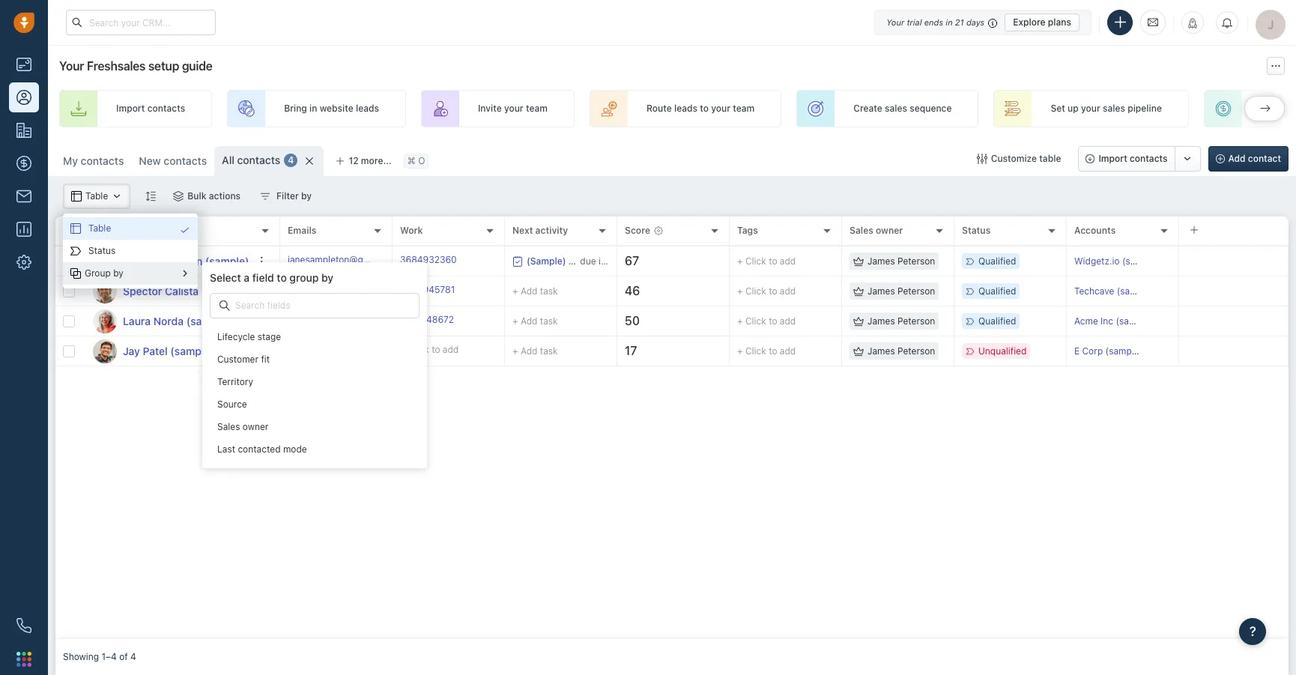 Task type: locate. For each thing, give the bounding box(es) containing it.
group by menu item
[[63, 262, 198, 285]]

1 container_wx8msf4aqz5i3rn1 image from the top
[[70, 223, 81, 234]]

container_wx8msf4aqz5i3rn1 image
[[70, 223, 81, 234], [70, 268, 81, 279]]

by
[[113, 268, 124, 279], [322, 271, 334, 284]]

source
[[217, 399, 247, 410]]

fit
[[261, 354, 270, 365]]

select a field to group by
[[210, 271, 334, 284]]

container_wx8msf4aqz5i3rn1 image
[[180, 225, 190, 235], [70, 246, 81, 256], [180, 268, 190, 279], [220, 301, 230, 311]]

container_wx8msf4aqz5i3rn1 image left group
[[70, 268, 81, 279]]

to
[[277, 271, 287, 284]]

container_wx8msf4aqz5i3rn1 image for group by
[[70, 268, 81, 279]]

1 vertical spatial container_wx8msf4aqz5i3rn1 image
[[70, 268, 81, 279]]

table
[[88, 223, 111, 234]]

container_wx8msf4aqz5i3rn1 image inside group by menu item
[[70, 268, 81, 279]]

2 container_wx8msf4aqz5i3rn1 image from the top
[[70, 268, 81, 279]]

container_wx8msf4aqz5i3rn1 image left select
[[180, 268, 190, 279]]

shade muted image
[[985, 16, 998, 28]]

a
[[244, 271, 250, 284]]

plans
[[1049, 16, 1072, 27]]

lifecycle stage
[[217, 332, 281, 343]]

customer fit
[[217, 354, 270, 365]]

0 vertical spatial container_wx8msf4aqz5i3rn1 image
[[70, 223, 81, 234]]

last
[[217, 444, 235, 455]]

0 horizontal spatial by
[[113, 268, 124, 279]]

by inside group by menu item
[[113, 268, 124, 279]]

group
[[290, 271, 319, 284]]

mode
[[283, 444, 307, 455]]

1 horizontal spatial by
[[322, 271, 334, 284]]

container_wx8msf4aqz5i3rn1 image left table
[[70, 223, 81, 234]]

territory
[[217, 377, 253, 388]]

customer
[[217, 354, 259, 365]]



Task type: describe. For each thing, give the bounding box(es) containing it.
container_wx8msf4aqz5i3rn1 image for table
[[70, 223, 81, 234]]

phone image
[[9, 611, 39, 641]]

select a field to group by menu
[[63, 214, 427, 469]]

explore plans
[[1014, 16, 1072, 27]]

container_wx8msf4aqz5i3rn1 image up group by menu item
[[180, 225, 190, 235]]

send email image
[[1148, 16, 1159, 29]]

last contacted mode
[[217, 444, 307, 455]]

container_wx8msf4aqz5i3rn1 image down select
[[220, 301, 230, 311]]

group
[[85, 268, 111, 279]]

group by
[[85, 268, 124, 279]]

container_wx8msf4aqz5i3rn1 image left status
[[70, 246, 81, 256]]

field
[[252, 271, 274, 284]]

sales
[[217, 422, 240, 433]]

status
[[88, 245, 116, 257]]

owner
[[243, 422, 269, 433]]

select
[[210, 271, 241, 284]]

explore
[[1014, 16, 1046, 27]]

stage
[[258, 332, 281, 343]]

lifecycle
[[217, 332, 255, 343]]

Search your CRM... text field
[[66, 10, 216, 35]]

freshworks switcher image
[[16, 652, 31, 667]]

explore plans link
[[1005, 13, 1080, 31]]

Search fields field
[[234, 299, 336, 313]]

sales owner
[[217, 422, 269, 433]]

container_wx8msf4aqz5i3rn1 image inside group by menu item
[[180, 268, 190, 279]]

contacted
[[238, 444, 281, 455]]



Task type: vqa. For each thing, say whether or not it's contained in the screenshot.
can
no



